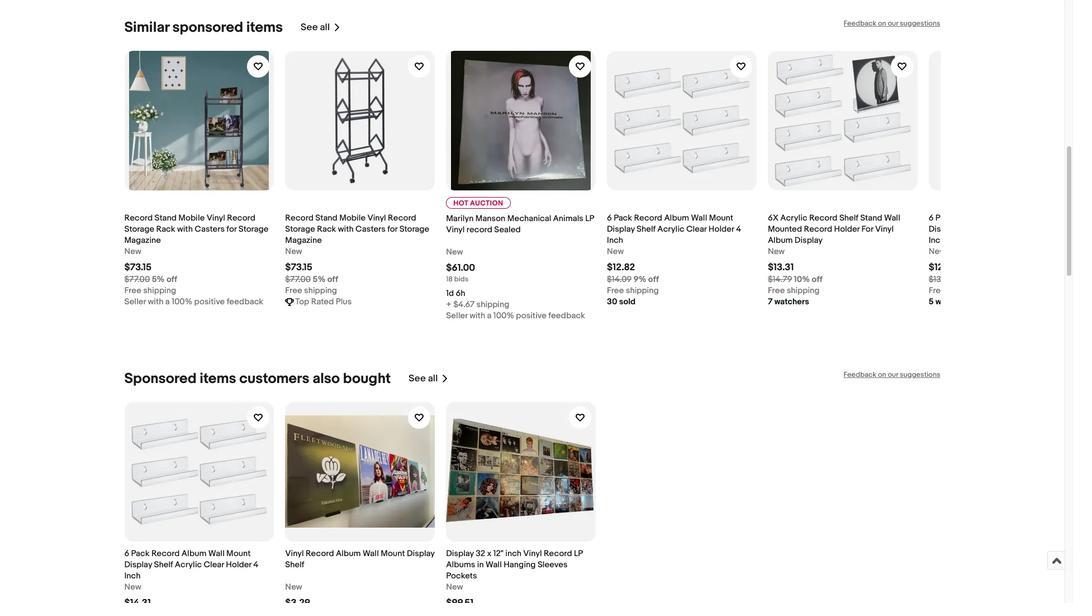 Task type: locate. For each thing, give the bounding box(es) containing it.
$73.15 text field
[[124, 262, 152, 273], [285, 262, 312, 273]]

inch
[[607, 235, 623, 246], [929, 235, 945, 246], [124, 571, 141, 582]]

our for similar sponsored items
[[888, 19, 898, 28]]

2 rack from the left
[[317, 224, 336, 234]]

0 horizontal spatial previous price $77.00 5% off text field
[[124, 274, 177, 285]]

similar sponsored items
[[124, 19, 283, 36]]

lp
[[585, 213, 594, 224], [574, 549, 583, 559]]

1 on from the top
[[878, 19, 886, 28]]

2 feedback from the top
[[844, 370, 876, 379]]

30
[[607, 297, 617, 307]]

0 horizontal spatial free shipping text field
[[124, 285, 176, 297]]

Free shipping text field
[[124, 285, 176, 297], [285, 285, 337, 297]]

6h
[[456, 288, 465, 299]]

4 inside 6 pack record album wall mount display shelf acrylic clear holder 4 inch
[[253, 560, 259, 570]]

2 suggestions from the top
[[900, 370, 940, 379]]

a
[[165, 297, 170, 307], [487, 310, 492, 321]]

See all text field
[[301, 22, 330, 33], [409, 373, 438, 385]]

1 rack from the left
[[156, 224, 175, 234]]

1 vertical spatial on
[[878, 370, 886, 379]]

mechanical
[[507, 213, 551, 224]]

record
[[124, 213, 153, 223], [227, 213, 255, 223], [285, 213, 314, 223], [388, 213, 416, 223], [634, 213, 662, 223], [809, 213, 837, 223], [956, 213, 984, 223], [804, 224, 832, 234], [151, 549, 180, 559], [306, 549, 334, 559], [544, 549, 572, 559]]

Seller with a 100% positive feedback text field
[[124, 297, 263, 308], [446, 310, 585, 322]]

for inside record stand mobile vinyl record storage rack with casters for storage magazine new $73.15 $77.00 5% off free shipping
[[387, 224, 398, 234]]

mount for 6 pack record album wall mount display shelf acrylic clear holder 4 inch new $12.82 $14.09 9% off free shipping 30 sold
[[709, 213, 733, 223]]

0 horizontal spatial seller
[[124, 297, 146, 307]]

$13.90
[[929, 274, 953, 285]]

wall
[[691, 213, 707, 223], [884, 213, 900, 223], [1013, 213, 1029, 223], [208, 549, 225, 559], [363, 549, 379, 559], [486, 560, 502, 570]]

0 horizontal spatial 5%
[[152, 274, 165, 285]]

4 inside 6 pack record album wall mount display shelf acrylic clear holder 4 inch new $12.93 $13.90 free shipping 5 watchers
[[1058, 224, 1063, 234]]

see all link for similar sponsored items
[[301, 19, 341, 36]]

free shipping text field for $13.31
[[768, 285, 820, 297]]

feedback on our suggestions
[[844, 19, 940, 28], [844, 370, 940, 379]]

feedback on our suggestions link for similar sponsored items
[[844, 19, 940, 28]]

6 for $12.82
[[607, 213, 612, 223]]

2 magazine from the left
[[285, 235, 322, 246]]

suggestions
[[900, 19, 940, 28], [900, 370, 940, 379]]

a inside "new $61.00 18 bids 1d 6h + $4.67 shipping seller with a 100% positive feedback"
[[487, 310, 492, 321]]

1 vertical spatial all
[[428, 373, 438, 385]]

casters for record stand mobile vinyl record storage rack with casters for storage magazine new $73.15 $77.00 5% off free shipping seller with a 100% positive feedback
[[195, 224, 225, 234]]

casters inside "record stand mobile vinyl record storage rack with casters for storage magazine new $73.15 $77.00 5% off free shipping seller with a 100% positive feedback"
[[195, 224, 225, 234]]

holder inside 6 pack record album wall mount display shelf acrylic clear holder 4 inch
[[226, 560, 251, 570]]

inch for $12.93
[[929, 235, 945, 246]]

2 $73.15 from the left
[[285, 262, 312, 273]]

5%
[[152, 274, 165, 285], [313, 274, 326, 285]]

for
[[227, 224, 237, 234], [387, 224, 398, 234]]

positive inside "record stand mobile vinyl record storage rack with casters for storage magazine new $73.15 $77.00 5% off free shipping seller with a 100% positive feedback"
[[194, 297, 225, 307]]

0 horizontal spatial stand
[[155, 213, 177, 223]]

100%
[[172, 297, 192, 307], [493, 310, 514, 321]]

acrylic for 6 pack record album wall mount display shelf acrylic clear holder 4 inch
[[175, 560, 202, 570]]

record inside display 32 x 12" inch vinyl record lp albums in wall hanging sleeves pockets
[[544, 549, 572, 559]]

6 inside 6 pack record album wall mount display shelf acrylic clear holder 4 inch
[[124, 549, 129, 559]]

free shipping text field down $13.90
[[929, 285, 980, 297]]

2 watchers from the left
[[936, 297, 970, 307]]

0 horizontal spatial watchers
[[774, 297, 809, 307]]

1 vertical spatial see all text field
[[409, 373, 438, 385]]

mobile
[[178, 213, 205, 223], [339, 213, 366, 223]]

10%
[[794, 274, 810, 285]]

bids
[[454, 275, 468, 284]]

sealed
[[494, 224, 521, 235]]

0 horizontal spatial clear
[[204, 560, 224, 570]]

mobile for record stand mobile vinyl record storage rack with casters for storage magazine new $73.15 $77.00 5% off free shipping
[[339, 213, 366, 223]]

0 horizontal spatial see
[[301, 22, 318, 33]]

seller
[[124, 297, 146, 307], [446, 310, 468, 321]]

0 horizontal spatial $77.00
[[124, 274, 150, 285]]

2 horizontal spatial clear
[[1008, 224, 1028, 234]]

1 horizontal spatial clear
[[686, 224, 707, 234]]

shelf for 6 pack record album wall mount display shelf acrylic clear holder 4 inch new $12.93 $13.90 free shipping 5 watchers
[[958, 224, 977, 234]]

6
[[607, 213, 612, 223], [929, 213, 934, 223], [124, 549, 129, 559]]

1 vertical spatial feedback
[[844, 370, 876, 379]]

free inside 6 pack record album wall mount display shelf acrylic clear holder 4 inch new $12.93 $13.90 free shipping 5 watchers
[[929, 285, 946, 296]]

2 new text field from the left
[[768, 246, 785, 257]]

shipping inside "record stand mobile vinyl record storage rack with casters for storage magazine new $73.15 $77.00 5% off free shipping seller with a 100% positive feedback"
[[143, 285, 176, 296]]

18 bids text field
[[446, 275, 468, 284]]

0 horizontal spatial all
[[320, 22, 330, 33]]

0 vertical spatial seller
[[124, 297, 146, 307]]

magazine
[[124, 235, 161, 246], [285, 235, 322, 246]]

1 magazine from the left
[[124, 235, 161, 246]]

wall inside display 32 x 12" inch vinyl record lp albums in wall hanging sleeves pockets
[[486, 560, 502, 570]]

$77.00 inside "record stand mobile vinyl record storage rack with casters for storage magazine new $73.15 $77.00 5% off free shipping seller with a 100% positive feedback"
[[124, 274, 150, 285]]

items
[[246, 19, 283, 36], [200, 370, 236, 388]]

2 horizontal spatial stand
[[860, 213, 882, 223]]

0 horizontal spatial $73.15
[[124, 262, 152, 273]]

clear inside 6 pack record album wall mount display shelf acrylic clear holder 4 inch new $12.82 $14.09 9% off free shipping 30 sold
[[686, 224, 707, 234]]

1 vertical spatial seller
[[446, 310, 468, 321]]

$73.15
[[124, 262, 152, 273], [285, 262, 312, 273]]

2 free from the left
[[285, 285, 302, 296]]

1 5% from the left
[[152, 274, 165, 285]]

1 horizontal spatial inch
[[607, 235, 623, 246]]

display 32 x 12" inch vinyl record lp albums in wall hanging sleeves pockets
[[446, 549, 583, 582]]

1 vertical spatial our
[[888, 370, 898, 379]]

new
[[124, 246, 141, 257], [285, 246, 302, 257], [607, 246, 624, 257], [768, 246, 785, 257], [929, 246, 946, 257], [446, 247, 463, 257], [124, 582, 141, 593], [285, 582, 302, 593], [446, 582, 463, 593]]

off inside "record stand mobile vinyl record storage rack with casters for storage magazine new $73.15 $77.00 5% off free shipping seller with a 100% positive feedback"
[[166, 274, 177, 285]]

acrylic inside 6x acrylic record shelf stand wall mounted record holder for vinyl album display new $13.31 $14.79 10% off free shipping 7 watchers
[[780, 213, 807, 223]]

1 horizontal spatial seller
[[446, 310, 468, 321]]

1 horizontal spatial $73.15 text field
[[285, 262, 312, 273]]

3 stand from the left
[[860, 213, 882, 223]]

2 our from the top
[[888, 370, 898, 379]]

mount inside 6 pack record album wall mount display shelf acrylic clear holder 4 inch
[[226, 549, 251, 559]]

1 horizontal spatial free shipping text field
[[768, 285, 820, 297]]

1 horizontal spatial see all text field
[[409, 373, 438, 385]]

$73.15 text field for record stand mobile vinyl record storage rack with casters for storage magazine new $73.15 $77.00 5% off free shipping
[[285, 262, 312, 273]]

1 vertical spatial a
[[487, 310, 492, 321]]

display inside 6 pack record album wall mount display shelf acrylic clear holder 4 inch new $12.93 $13.90 free shipping 5 watchers
[[929, 224, 956, 234]]

1 horizontal spatial a
[[487, 310, 492, 321]]

0 vertical spatial on
[[878, 19, 886, 28]]

1 horizontal spatial $77.00
[[285, 274, 311, 285]]

mount
[[709, 213, 733, 223], [1031, 213, 1055, 223], [226, 549, 251, 559], [381, 549, 405, 559]]

0 horizontal spatial magazine
[[124, 235, 161, 246]]

mount for 6 pack record album wall mount display shelf acrylic clear holder 4 inch new $12.93 $13.90 free shipping 5 watchers
[[1031, 213, 1055, 223]]

1 free shipping text field from the left
[[607, 285, 659, 297]]

1 vertical spatial see all link
[[409, 370, 449, 388]]

casters
[[195, 224, 225, 234], [356, 224, 386, 234]]

0 vertical spatial see
[[301, 22, 318, 33]]

stand inside record stand mobile vinyl record storage rack with casters for storage magazine new $73.15 $77.00 5% off free shipping
[[315, 213, 337, 223]]

feedback
[[227, 297, 263, 307], [548, 310, 585, 321]]

0 horizontal spatial for
[[227, 224, 237, 234]]

see all text field for similar sponsored items
[[301, 22, 330, 33]]

0 horizontal spatial $73.15 text field
[[124, 262, 152, 273]]

1 our from the top
[[888, 19, 898, 28]]

clear inside 6 pack record album wall mount display shelf acrylic clear holder 4 inch
[[204, 560, 224, 570]]

0 horizontal spatial 100%
[[172, 297, 192, 307]]

2 off from the left
[[327, 274, 338, 285]]

$77.00 inside record stand mobile vinyl record storage rack with casters for storage magazine new $73.15 $77.00 5% off free shipping
[[285, 274, 311, 285]]

New text field
[[607, 246, 624, 257], [768, 246, 785, 257]]

2 $77.00 from the left
[[285, 274, 311, 285]]

2 on from the top
[[878, 370, 886, 379]]

feedback
[[844, 19, 876, 28], [844, 370, 876, 379]]

off
[[166, 274, 177, 285], [327, 274, 338, 285], [648, 274, 659, 285], [812, 274, 823, 285]]

free shipping text field down 9%
[[607, 285, 659, 297]]

all
[[320, 22, 330, 33], [428, 373, 438, 385]]

storage
[[124, 224, 154, 234], [239, 224, 268, 234], [285, 224, 315, 234], [399, 224, 429, 234]]

previous price $14.09 9% off text field
[[607, 274, 659, 285]]

record inside vinyl record album wall mount display shelf
[[306, 549, 334, 559]]

1 vertical spatial 100%
[[493, 310, 514, 321]]

None text field
[[124, 598, 151, 604], [285, 598, 310, 604], [446, 598, 473, 604], [124, 598, 151, 604], [285, 598, 310, 604], [446, 598, 473, 604]]

wall inside vinyl record album wall mount display shelf
[[363, 549, 379, 559]]

0 vertical spatial feedback
[[844, 19, 876, 28]]

1 horizontal spatial mobile
[[339, 213, 366, 223]]

sold
[[619, 297, 636, 307]]

1 vertical spatial suggestions
[[900, 370, 940, 379]]

New text field
[[124, 246, 141, 257], [285, 246, 302, 257], [929, 246, 946, 257], [446, 247, 463, 258], [124, 582, 141, 593], [285, 582, 302, 593], [446, 582, 463, 593]]

mount inside 6 pack record album wall mount display shelf acrylic clear holder 4 inch new $12.93 $13.90 free shipping 5 watchers
[[1031, 213, 1055, 223]]

2 horizontal spatial free shipping text field
[[929, 285, 980, 297]]

$77.00
[[124, 274, 150, 285], [285, 274, 311, 285]]

2 casters from the left
[[356, 224, 386, 234]]

$61.00
[[446, 262, 475, 274]]

0 horizontal spatial see all link
[[301, 19, 341, 36]]

5% inside record stand mobile vinyl record storage rack with casters for storage magazine new $73.15 $77.00 5% off free shipping
[[313, 274, 326, 285]]

1 free from the left
[[124, 285, 141, 296]]

1 horizontal spatial 6
[[607, 213, 612, 223]]

feedback on our suggestions link
[[844, 19, 940, 28], [844, 370, 940, 379]]

album for 6 pack record album wall mount display shelf acrylic clear holder 4 inch new $12.93 $13.90 free shipping 5 watchers
[[986, 213, 1011, 223]]

1 horizontal spatial all
[[428, 373, 438, 385]]

0 vertical spatial all
[[320, 22, 330, 33]]

2 5% from the left
[[313, 274, 326, 285]]

0 vertical spatial items
[[246, 19, 283, 36]]

0 horizontal spatial lp
[[574, 549, 583, 559]]

7 watchers text field
[[768, 297, 809, 308]]

stand for record stand mobile vinyl record storage rack with casters for storage magazine new $73.15 $77.00 5% off free shipping
[[315, 213, 337, 223]]

feedback for sponsored items customers also bought
[[844, 370, 876, 379]]

shipping
[[143, 285, 176, 296], [304, 285, 337, 296], [626, 285, 659, 296], [787, 285, 820, 296], [948, 285, 980, 296], [476, 299, 509, 310]]

1 feedback on our suggestions link from the top
[[844, 19, 940, 28]]

album
[[664, 213, 689, 223], [986, 213, 1011, 223], [768, 235, 793, 246], [182, 549, 207, 559], [336, 549, 361, 559]]

new inside 6 pack record album wall mount display shelf acrylic clear holder 4 inch new $12.82 $14.09 9% off free shipping 30 sold
[[607, 246, 624, 257]]

0 horizontal spatial see all
[[301, 22, 330, 33]]

0 vertical spatial feedback on our suggestions
[[844, 19, 940, 28]]

1 horizontal spatial stand
[[315, 213, 337, 223]]

1 horizontal spatial 5%
[[313, 274, 326, 285]]

free shipping text field down 10%
[[768, 285, 820, 297]]

magazine inside record stand mobile vinyl record storage rack with casters for storage magazine new $73.15 $77.00 5% off free shipping
[[285, 235, 322, 246]]

holder inside 6 pack record album wall mount display shelf acrylic clear holder 4 inch new $12.82 $14.09 9% off free shipping 30 sold
[[709, 224, 734, 234]]

1 $73.15 text field from the left
[[124, 262, 152, 273]]

0 horizontal spatial pack
[[131, 549, 150, 559]]

album for 6 pack record album wall mount display shelf acrylic clear holder 4 inch new $12.82 $14.09 9% off free shipping 30 sold
[[664, 213, 689, 223]]

1 previous price $77.00 5% off text field from the left
[[124, 274, 177, 285]]

0 horizontal spatial 6
[[124, 549, 129, 559]]

Free shipping text field
[[607, 285, 659, 297], [768, 285, 820, 297], [929, 285, 980, 297]]

1 horizontal spatial previous price $77.00 5% off text field
[[285, 274, 338, 285]]

0 vertical spatial positive
[[194, 297, 225, 307]]

0 horizontal spatial rack
[[156, 224, 175, 234]]

1 for from the left
[[227, 224, 237, 234]]

1 horizontal spatial watchers
[[936, 297, 970, 307]]

rack inside record stand mobile vinyl record storage rack with casters for storage magazine new $73.15 $77.00 5% off free shipping
[[317, 224, 336, 234]]

auction
[[470, 199, 503, 208]]

1 horizontal spatial lp
[[585, 213, 594, 224]]

wall inside 6 pack record album wall mount display shelf acrylic clear holder 4 inch new $12.93 $13.90 free shipping 5 watchers
[[1013, 213, 1029, 223]]

1 horizontal spatial see all link
[[409, 370, 449, 388]]

0 horizontal spatial 4
[[253, 560, 259, 570]]

acrylic inside 6 pack record album wall mount display shelf acrylic clear holder 4 inch
[[175, 560, 202, 570]]

see all
[[301, 22, 330, 33], [409, 373, 438, 385]]

0 vertical spatial see all link
[[301, 19, 341, 36]]

see all for similar sponsored items
[[301, 22, 330, 33]]

on for sponsored items customers also bought
[[878, 370, 886, 379]]

2 for from the left
[[387, 224, 398, 234]]

new $61.00 18 bids 1d 6h + $4.67 shipping seller with a 100% positive feedback
[[446, 247, 585, 321]]

stand
[[155, 213, 177, 223], [315, 213, 337, 223], [860, 213, 882, 223]]

3 free shipping text field from the left
[[929, 285, 980, 297]]

new inside record stand mobile vinyl record storage rack with casters for storage magazine new $73.15 $77.00 5% off free shipping
[[285, 246, 302, 257]]

2 feedback on our suggestions from the top
[[844, 370, 940, 379]]

100% inside "record stand mobile vinyl record storage rack with casters for storage magazine new $73.15 $77.00 5% off free shipping seller with a 100% positive feedback"
[[172, 297, 192, 307]]

32
[[476, 549, 485, 559]]

0 vertical spatial seller with a 100% positive feedback text field
[[124, 297, 263, 308]]

0 horizontal spatial mobile
[[178, 213, 205, 223]]

mount inside 6 pack record album wall mount display shelf acrylic clear holder 4 inch new $12.82 $14.09 9% off free shipping 30 sold
[[709, 213, 733, 223]]

1 horizontal spatial for
[[387, 224, 398, 234]]

1 feedback from the top
[[844, 19, 876, 28]]

our for sponsored items customers also bought
[[888, 370, 898, 379]]

1 mobile from the left
[[178, 213, 205, 223]]

1 horizontal spatial magazine
[[285, 235, 322, 246]]

6 inside 6 pack record album wall mount display shelf acrylic clear holder 4 inch new $12.93 $13.90 free shipping 5 watchers
[[929, 213, 934, 223]]

1 horizontal spatial pack
[[614, 213, 632, 223]]

1 casters from the left
[[195, 224, 225, 234]]

$12.93
[[929, 262, 957, 273]]

see all link
[[301, 19, 341, 36], [409, 370, 449, 388]]

0 horizontal spatial a
[[165, 297, 170, 307]]

see all link for sponsored items customers also bought
[[409, 370, 449, 388]]

magazine inside "record stand mobile vinyl record storage rack with casters for storage magazine new $73.15 $77.00 5% off free shipping seller with a 100% positive feedback"
[[124, 235, 161, 246]]

4 free from the left
[[768, 285, 785, 296]]

1 horizontal spatial see
[[409, 373, 426, 385]]

1 horizontal spatial 4
[[736, 224, 741, 234]]

$13.31
[[768, 262, 794, 273]]

4 off from the left
[[812, 274, 823, 285]]

previous price $77.00 5% off text field for record stand mobile vinyl record storage rack with casters for storage magazine new $73.15 $77.00 5% off free shipping
[[285, 274, 338, 285]]

top
[[295, 297, 309, 307]]

1 horizontal spatial free shipping text field
[[285, 285, 337, 297]]

4
[[736, 224, 741, 234], [1058, 224, 1063, 234], [253, 560, 259, 570]]

$13.31 text field
[[768, 262, 794, 273]]

holder
[[709, 224, 734, 234], [834, 224, 860, 234], [1030, 224, 1056, 234], [226, 560, 251, 570]]

4 storage from the left
[[399, 224, 429, 234]]

1 vertical spatial feedback on our suggestions
[[844, 370, 940, 379]]

new text field for $13.31
[[768, 246, 785, 257]]

mobile inside "record stand mobile vinyl record storage rack with casters for storage magazine new $73.15 $77.00 5% off free shipping seller with a 100% positive feedback"
[[178, 213, 205, 223]]

6x
[[768, 213, 778, 223]]

0 horizontal spatial new text field
[[607, 246, 624, 257]]

also
[[313, 370, 340, 388]]

0 horizontal spatial free shipping text field
[[607, 285, 659, 297]]

2 mobile from the left
[[339, 213, 366, 223]]

new text field up the $12.82 "text box"
[[607, 246, 624, 257]]

1 vertical spatial see
[[409, 373, 426, 385]]

$14.09
[[607, 274, 632, 285]]

for inside "record stand mobile vinyl record storage rack with casters for storage magazine new $73.15 $77.00 5% off free shipping seller with a 100% positive feedback"
[[227, 224, 237, 234]]

pack inside 6 pack record album wall mount display shelf acrylic clear holder 4 inch new $12.82 $14.09 9% off free shipping 30 sold
[[614, 213, 632, 223]]

0 vertical spatial 100%
[[172, 297, 192, 307]]

display inside vinyl record album wall mount display shelf
[[407, 549, 435, 559]]

sponsored items customers also bought
[[124, 370, 391, 388]]

holder inside 6 pack record album wall mount display shelf acrylic clear holder 4 inch new $12.93 $13.90 free shipping 5 watchers
[[1030, 224, 1056, 234]]

3 off from the left
[[648, 274, 659, 285]]

watchers right 7
[[774, 297, 809, 307]]

for for record stand mobile vinyl record storage rack with casters for storage magazine new $73.15 $77.00 5% off free shipping
[[387, 224, 398, 234]]

vinyl
[[207, 213, 225, 223], [367, 213, 386, 223], [875, 224, 894, 234], [446, 224, 465, 235], [285, 549, 304, 559], [523, 549, 542, 559]]

1 off from the left
[[166, 274, 177, 285]]

free inside 6x acrylic record shelf stand wall mounted record holder for vinyl album display new $13.31 $14.79 10% off free shipping 7 watchers
[[768, 285, 785, 296]]

1 horizontal spatial $73.15
[[285, 262, 312, 273]]

pack inside 6 pack record album wall mount display shelf acrylic clear holder 4 inch new $12.93 $13.90 free shipping 5 watchers
[[935, 213, 954, 223]]

2 stand from the left
[[315, 213, 337, 223]]

1 horizontal spatial positive
[[516, 310, 547, 321]]

1 feedback on our suggestions from the top
[[844, 19, 940, 28]]

album inside 6 pack record album wall mount display shelf acrylic clear holder 4 inch new $12.82 $14.09 9% off free shipping 30 sold
[[664, 213, 689, 223]]

5 free from the left
[[929, 285, 946, 296]]

0 vertical spatial our
[[888, 19, 898, 28]]

pack
[[614, 213, 632, 223], [935, 213, 954, 223], [131, 549, 150, 559]]

3 storage from the left
[[285, 224, 315, 234]]

watchers
[[774, 297, 809, 307], [936, 297, 970, 307]]

new text field up $13.31 text field
[[768, 246, 785, 257]]

pack inside 6 pack record album wall mount display shelf acrylic clear holder 4 inch
[[131, 549, 150, 559]]

0 vertical spatial see all
[[301, 22, 330, 33]]

mobile inside record stand mobile vinyl record storage rack with casters for storage magazine new $73.15 $77.00 5% off free shipping
[[339, 213, 366, 223]]

$73.15 inside "record stand mobile vinyl record storage rack with casters for storage magazine new $73.15 $77.00 5% off free shipping seller with a 100% positive feedback"
[[124, 262, 152, 273]]

display
[[607, 224, 635, 234], [929, 224, 956, 234], [795, 235, 823, 246], [407, 549, 435, 559], [446, 549, 474, 559], [124, 560, 152, 570]]

magazine for record stand mobile vinyl record storage rack with casters for storage magazine new $73.15 $77.00 5% off free shipping seller with a 100% positive feedback
[[124, 235, 161, 246]]

all for similar sponsored items
[[320, 22, 330, 33]]

rack for record stand mobile vinyl record storage rack with casters for storage magazine new $73.15 $77.00 5% off free shipping
[[317, 224, 336, 234]]

2 free shipping text field from the left
[[285, 285, 337, 297]]

2 horizontal spatial pack
[[935, 213, 954, 223]]

1 $77.00 from the left
[[124, 274, 150, 285]]

watchers right 5
[[936, 297, 970, 307]]

1 horizontal spatial see all
[[409, 373, 438, 385]]

off inside 6 pack record album wall mount display shelf acrylic clear holder 4 inch new $12.82 $14.09 9% off free shipping 30 sold
[[648, 274, 659, 285]]

seller inside "record stand mobile vinyl record storage rack with casters for storage magazine new $73.15 $77.00 5% off free shipping seller with a 100% positive feedback"
[[124, 297, 146, 307]]

$73.15 inside record stand mobile vinyl record storage rack with casters for storage magazine new $73.15 $77.00 5% off free shipping
[[285, 262, 312, 273]]

0 horizontal spatial positive
[[194, 297, 225, 307]]

previous price $77.00 5% off text field
[[124, 274, 177, 285], [285, 274, 338, 285]]

0 horizontal spatial see all text field
[[301, 22, 330, 33]]

0 horizontal spatial casters
[[195, 224, 225, 234]]

2 feedback on our suggestions link from the top
[[844, 370, 940, 379]]

record inside 6 pack record album wall mount display shelf acrylic clear holder 4 inch new $12.82 $14.09 9% off free shipping 30 sold
[[634, 213, 662, 223]]

casters inside record stand mobile vinyl record storage rack with casters for storage magazine new $73.15 $77.00 5% off free shipping
[[356, 224, 386, 234]]

shipping inside 6 pack record album wall mount display shelf acrylic clear holder 4 inch new $12.93 $13.90 free shipping 5 watchers
[[948, 285, 980, 296]]

5% inside "record stand mobile vinyl record storage rack with casters for storage magazine new $73.15 $77.00 5% off free shipping seller with a 100% positive feedback"
[[152, 274, 165, 285]]

lp inside hot auction marilyn manson mechanical animals lp vinyl record sealed
[[585, 213, 594, 224]]

0 vertical spatial feedback
[[227, 297, 263, 307]]

$61.00 text field
[[446, 262, 475, 274]]

1 new text field from the left
[[607, 246, 624, 257]]

inch inside 6 pack record album wall mount display shelf acrylic clear holder 4 inch new $12.82 $14.09 9% off free shipping 30 sold
[[607, 235, 623, 246]]

7
[[768, 297, 773, 307]]

album inside vinyl record album wall mount display shelf
[[336, 549, 361, 559]]

free shipping text field for $12.93
[[929, 285, 980, 297]]

$77.00 for record stand mobile vinyl record storage rack with casters for storage magazine new $73.15 $77.00 5% off free shipping seller with a 100% positive feedback
[[124, 274, 150, 285]]

pack for $12.93
[[935, 213, 954, 223]]

stand inside 6x acrylic record shelf stand wall mounted record holder for vinyl album display new $13.31 $14.79 10% off free shipping 7 watchers
[[860, 213, 882, 223]]

1 horizontal spatial new text field
[[768, 246, 785, 257]]

shelf for 6 pack record album wall mount display shelf acrylic clear holder 4 inch
[[154, 560, 173, 570]]

4 inside 6 pack record album wall mount display shelf acrylic clear holder 4 inch new $12.82 $14.09 9% off free shipping 30 sold
[[736, 224, 741, 234]]

with
[[177, 224, 193, 234], [338, 224, 354, 234], [148, 297, 163, 307], [470, 310, 485, 321]]

1 vertical spatial positive
[[516, 310, 547, 321]]

6 pack record album wall mount display shelf acrylic clear holder 4 inch
[[124, 549, 259, 582]]

1 suggestions from the top
[[900, 19, 940, 28]]

feedback on our suggestions for sponsored items customers also bought
[[844, 370, 940, 379]]

suggestions for similar sponsored items
[[900, 19, 940, 28]]

6 inside 6 pack record album wall mount display shelf acrylic clear holder 4 inch new $12.82 $14.09 9% off free shipping 30 sold
[[607, 213, 612, 223]]

for for record stand mobile vinyl record storage rack with casters for storage magazine new $73.15 $77.00 5% off free shipping seller with a 100% positive feedback
[[227, 224, 237, 234]]

2 previous price $77.00 5% off text field from the left
[[285, 274, 338, 285]]

shelf
[[839, 213, 858, 223], [637, 224, 656, 234], [958, 224, 977, 234], [154, 560, 173, 570], [285, 560, 304, 570]]

feedback on our suggestions link for sponsored items customers also bought
[[844, 370, 940, 379]]

2 $73.15 text field from the left
[[285, 262, 312, 273]]

new inside 6x acrylic record shelf stand wall mounted record holder for vinyl album display new $13.31 $14.79 10% off free shipping 7 watchers
[[768, 246, 785, 257]]

0 vertical spatial lp
[[585, 213, 594, 224]]

1 watchers from the left
[[774, 297, 809, 307]]

2 horizontal spatial 4
[[1058, 224, 1063, 234]]

1 vertical spatial seller with a 100% positive feedback text field
[[446, 310, 585, 322]]

1 vertical spatial feedback on our suggestions link
[[844, 370, 940, 379]]

free
[[124, 285, 141, 296], [285, 285, 302, 296], [607, 285, 624, 296], [768, 285, 785, 296], [929, 285, 946, 296]]

vinyl inside "record stand mobile vinyl record storage rack with casters for storage magazine new $73.15 $77.00 5% off free shipping seller with a 100% positive feedback"
[[207, 213, 225, 223]]

a inside "record stand mobile vinyl record storage rack with casters for storage magazine new $73.15 $77.00 5% off free shipping seller with a 100% positive feedback"
[[165, 297, 170, 307]]

positive
[[194, 297, 225, 307], [516, 310, 547, 321]]

clear inside 6 pack record album wall mount display shelf acrylic clear holder 4 inch new $12.93 $13.90 free shipping 5 watchers
[[1008, 224, 1028, 234]]

2 free shipping text field from the left
[[768, 285, 820, 297]]

on
[[878, 19, 886, 28], [878, 370, 886, 379]]

1 free shipping text field from the left
[[124, 285, 176, 297]]

30 sold text field
[[607, 297, 636, 308]]

off inside record stand mobile vinyl record storage rack with casters for storage magazine new $73.15 $77.00 5% off free shipping
[[327, 274, 338, 285]]

1 vertical spatial see all
[[409, 373, 438, 385]]

rack inside "record stand mobile vinyl record storage rack with casters for storage magazine new $73.15 $77.00 5% off free shipping seller with a 100% positive feedback"
[[156, 224, 175, 234]]

rack
[[156, 224, 175, 234], [317, 224, 336, 234]]

0 horizontal spatial inch
[[124, 571, 141, 582]]

0 horizontal spatial items
[[200, 370, 236, 388]]

1 horizontal spatial 100%
[[493, 310, 514, 321]]

pack for $12.82
[[614, 213, 632, 223]]

1 stand from the left
[[155, 213, 177, 223]]

watchers inside 6 pack record album wall mount display shelf acrylic clear holder 4 inch new $12.93 $13.90 free shipping 5 watchers
[[936, 297, 970, 307]]

clear for $12.93
[[1008, 224, 1028, 234]]

3 free from the left
[[607, 285, 624, 296]]

feedback inside "new $61.00 18 bids 1d 6h + $4.67 shipping seller with a 100% positive feedback"
[[548, 310, 585, 321]]

see
[[301, 22, 318, 33], [409, 373, 426, 385]]

1 horizontal spatial rack
[[317, 224, 336, 234]]

1 $73.15 from the left
[[124, 262, 152, 273]]

album inside 6 pack record album wall mount display shelf acrylic clear holder 4 inch new $12.93 $13.90 free shipping 5 watchers
[[986, 213, 1011, 223]]

our
[[888, 19, 898, 28], [888, 370, 898, 379]]

inch inside 6 pack record album wall mount display shelf acrylic clear holder 4 inch new $12.93 $13.90 free shipping 5 watchers
[[929, 235, 945, 246]]



Task type: vqa. For each thing, say whether or not it's contained in the screenshot.


Task type: describe. For each thing, give the bounding box(es) containing it.
1d
[[446, 288, 454, 299]]

$73.15 text field for record stand mobile vinyl record storage rack with casters for storage magazine new $73.15 $77.00 5% off free shipping seller with a 100% positive feedback
[[124, 262, 152, 273]]

wall inside 6x acrylic record shelf stand wall mounted record holder for vinyl album display new $13.31 $14.79 10% off free shipping 7 watchers
[[884, 213, 900, 223]]

clear for $12.82
[[686, 224, 707, 234]]

$73.15 for record stand mobile vinyl record storage rack with casters for storage magazine new $73.15 $77.00 5% off free shipping seller with a 100% positive feedback
[[124, 262, 152, 273]]

6 pack record album wall mount display shelf acrylic clear holder 4 inch new $12.82 $14.09 9% off free shipping 30 sold
[[607, 213, 741, 307]]

holder inside 6x acrylic record shelf stand wall mounted record holder for vinyl album display new $13.31 $14.79 10% off free shipping 7 watchers
[[834, 224, 860, 234]]

mobile for record stand mobile vinyl record storage rack with casters for storage magazine new $73.15 $77.00 5% off free shipping seller with a 100% positive feedback
[[178, 213, 205, 223]]

holder for 6 pack record album wall mount display shelf acrylic clear holder 4 inch new $12.93 $13.90 free shipping 5 watchers
[[1030, 224, 1056, 234]]

6 for $12.93
[[929, 213, 934, 223]]

new text field for $12.82
[[607, 246, 624, 257]]

bought
[[343, 370, 391, 388]]

suggestions for sponsored items customers also bought
[[900, 370, 940, 379]]

inch inside 6 pack record album wall mount display shelf acrylic clear holder 4 inch
[[124, 571, 141, 582]]

plus
[[336, 297, 352, 307]]

2 storage from the left
[[239, 224, 268, 234]]

shipping inside 6x acrylic record shelf stand wall mounted record holder for vinyl album display new $13.31 $14.79 10% off free shipping 7 watchers
[[787, 285, 820, 296]]

acrylic for 6 pack record album wall mount display shelf acrylic clear holder 4 inch new $12.82 $14.09 9% off free shipping 30 sold
[[657, 224, 684, 234]]

feedback for similar sponsored items
[[844, 19, 876, 28]]

18
[[446, 275, 453, 284]]

record
[[467, 224, 492, 235]]

holder for 6 pack record album wall mount display shelf acrylic clear holder 4 inch new $12.82 $14.09 9% off free shipping 30 sold
[[709, 224, 734, 234]]

sleeves
[[538, 560, 568, 570]]

record stand mobile vinyl record storage rack with casters for storage magazine new $73.15 $77.00 5% off free shipping
[[285, 213, 429, 296]]

1 horizontal spatial items
[[246, 19, 283, 36]]

free inside 6 pack record album wall mount display shelf acrylic clear holder 4 inch new $12.82 $14.09 9% off free shipping 30 sold
[[607, 285, 624, 296]]

inch for $12.82
[[607, 235, 623, 246]]

free inside record stand mobile vinyl record storage rack with casters for storage magazine new $73.15 $77.00 5% off free shipping
[[285, 285, 302, 296]]

feedback on our suggestions for similar sponsored items
[[844, 19, 940, 28]]

record inside 6 pack record album wall mount display shelf acrylic clear holder 4 inch
[[151, 549, 180, 559]]

manson
[[475, 213, 505, 224]]

shipping inside "new $61.00 18 bids 1d 6h + $4.67 shipping seller with a 100% positive feedback"
[[476, 299, 509, 310]]

display inside 6x acrylic record shelf stand wall mounted record holder for vinyl album display new $13.31 $14.79 10% off free shipping 7 watchers
[[795, 235, 823, 246]]

mounted
[[768, 224, 802, 234]]

$73.15 for record stand mobile vinyl record storage rack with casters for storage magazine new $73.15 $77.00 5% off free shipping
[[285, 262, 312, 273]]

mount for 6 pack record album wall mount display shelf acrylic clear holder 4 inch
[[226, 549, 251, 559]]

display inside display 32 x 12" inch vinyl record lp albums in wall hanging sleeves pockets
[[446, 549, 474, 559]]

5% for record stand mobile vinyl record storage rack with casters for storage magazine new $73.15 $77.00 5% off free shipping
[[313, 274, 326, 285]]

album for 6 pack record album wall mount display shelf acrylic clear holder 4 inch
[[182, 549, 207, 559]]

hot auction marilyn manson mechanical animals lp vinyl record sealed
[[446, 199, 594, 235]]

shipping inside record stand mobile vinyl record storage rack with casters for storage magazine new $73.15 $77.00 5% off free shipping
[[304, 285, 337, 296]]

shelf inside vinyl record album wall mount display shelf
[[285, 560, 304, 570]]

display inside 6 pack record album wall mount display shelf acrylic clear holder 4 inch
[[124, 560, 152, 570]]

watchers inside 6x acrylic record shelf stand wall mounted record holder for vinyl album display new $13.31 $14.79 10% off free shipping 7 watchers
[[774, 297, 809, 307]]

shipping inside 6 pack record album wall mount display shelf acrylic clear holder 4 inch new $12.82 $14.09 9% off free shipping 30 sold
[[626, 285, 659, 296]]

shelf for 6 pack record album wall mount display shelf acrylic clear holder 4 inch new $12.82 $14.09 9% off free shipping 30 sold
[[637, 224, 656, 234]]

new inside "new $61.00 18 bids 1d 6h + $4.67 shipping seller with a 100% positive feedback"
[[446, 247, 463, 257]]

+ $4.67 shipping text field
[[446, 299, 509, 310]]

9%
[[633, 274, 646, 285]]

vinyl inside hot auction marilyn manson mechanical animals lp vinyl record sealed
[[446, 224, 465, 235]]

customers
[[239, 370, 309, 388]]

4 for $12.82
[[736, 224, 741, 234]]

$12.93 text field
[[929, 262, 957, 273]]

marilyn
[[446, 213, 474, 224]]

lp inside display 32 x 12" inch vinyl record lp albums in wall hanging sleeves pockets
[[574, 549, 583, 559]]

see all text field for sponsored items customers also bought
[[409, 373, 438, 385]]

sponsored
[[172, 19, 243, 36]]

$14.79
[[768, 274, 792, 285]]

on for similar sponsored items
[[878, 19, 886, 28]]

4 for $12.93
[[1058, 224, 1063, 234]]

0 horizontal spatial seller with a 100% positive feedback text field
[[124, 297, 263, 308]]

sponsored
[[124, 370, 197, 388]]

1 horizontal spatial seller with a 100% positive feedback text field
[[446, 310, 585, 322]]

free shipping text field for record stand mobile vinyl record storage rack with casters for storage magazine new $73.15 $77.00 5% off free shipping
[[285, 285, 337, 297]]

previous price $14.79 10% off text field
[[768, 274, 823, 285]]

5
[[929, 297, 934, 307]]

for
[[862, 224, 873, 234]]

$12.82 text field
[[607, 262, 635, 273]]

display inside 6 pack record album wall mount display shelf acrylic clear holder 4 inch new $12.82 $14.09 9% off free shipping 30 sold
[[607, 224, 635, 234]]

previous price $77.00 5% off text field for record stand mobile vinyl record storage rack with casters for storage magazine new $73.15 $77.00 5% off free shipping seller with a 100% positive feedback
[[124, 274, 177, 285]]

1 vertical spatial items
[[200, 370, 236, 388]]

x
[[487, 549, 491, 559]]

vinyl inside 6x acrylic record shelf stand wall mounted record holder for vinyl album display new $13.31 $14.79 10% off free shipping 7 watchers
[[875, 224, 894, 234]]

shelf inside 6x acrylic record shelf stand wall mounted record holder for vinyl album display new $13.31 $14.79 10% off free shipping 7 watchers
[[839, 213, 858, 223]]

hot
[[453, 199, 468, 208]]

see all for sponsored items customers also bought
[[409, 373, 438, 385]]

see for sponsored items customers also bought
[[409, 373, 426, 385]]

Top Rated Plus text field
[[295, 297, 352, 308]]

vinyl inside vinyl record album wall mount display shelf
[[285, 549, 304, 559]]

seller inside "new $61.00 18 bids 1d 6h + $4.67 shipping seller with a 100% positive feedback"
[[446, 310, 468, 321]]

1d 6h text field
[[446, 288, 465, 299]]

wall inside 6 pack record album wall mount display shelf acrylic clear holder 4 inch new $12.82 $14.09 9% off free shipping 30 sold
[[691, 213, 707, 223]]

feedback inside "record stand mobile vinyl record storage rack with casters for storage magazine new $73.15 $77.00 5% off free shipping seller with a 100% positive feedback"
[[227, 297, 263, 307]]

see for similar sponsored items
[[301, 22, 318, 33]]

new inside 6 pack record album wall mount display shelf acrylic clear holder 4 inch new $12.93 $13.90 free shipping 5 watchers
[[929, 246, 946, 257]]

rack for record stand mobile vinyl record storage rack with casters for storage magazine new $73.15 $77.00 5% off free shipping seller with a 100% positive feedback
[[156, 224, 175, 234]]

stand for record stand mobile vinyl record storage rack with casters for storage magazine new $73.15 $77.00 5% off free shipping seller with a 100% positive feedback
[[155, 213, 177, 223]]

vinyl inside display 32 x 12" inch vinyl record lp albums in wall hanging sleeves pockets
[[523, 549, 542, 559]]

5 watchers text field
[[929, 297, 970, 308]]

albums
[[446, 560, 475, 570]]

similar
[[124, 19, 169, 36]]

acrylic for 6 pack record album wall mount display shelf acrylic clear holder 4 inch new $12.93 $13.90 free shipping 5 watchers
[[979, 224, 1006, 234]]

5% for record stand mobile vinyl record storage rack with casters for storage magazine new $73.15 $77.00 5% off free shipping seller with a 100% positive feedback
[[152, 274, 165, 285]]

mount inside vinyl record album wall mount display shelf
[[381, 549, 405, 559]]

with inside "new $61.00 18 bids 1d 6h + $4.67 shipping seller with a 100% positive feedback"
[[470, 310, 485, 321]]

+
[[446, 299, 451, 310]]

record inside 6 pack record album wall mount display shelf acrylic clear holder 4 inch new $12.93 $13.90 free shipping 5 watchers
[[956, 213, 984, 223]]

in
[[477, 560, 484, 570]]

inch
[[505, 549, 521, 559]]

rated
[[311, 297, 334, 307]]

top rated plus
[[295, 297, 352, 307]]

album inside 6x acrylic record shelf stand wall mounted record holder for vinyl album display new $13.31 $14.79 10% off free shipping 7 watchers
[[768, 235, 793, 246]]

animals
[[553, 213, 583, 224]]

positive inside "new $61.00 18 bids 1d 6h + $4.67 shipping seller with a 100% positive feedback"
[[516, 310, 547, 321]]

new inside "record stand mobile vinyl record storage rack with casters for storage magazine new $73.15 $77.00 5% off free shipping seller with a 100% positive feedback"
[[124, 246, 141, 257]]

$4.67
[[453, 299, 475, 310]]

free shipping text field for $12.82
[[607, 285, 659, 297]]

6x acrylic record shelf stand wall mounted record holder for vinyl album display new $13.31 $14.79 10% off free shipping 7 watchers
[[768, 213, 900, 307]]

vinyl inside record stand mobile vinyl record storage rack with casters for storage magazine new $73.15 $77.00 5% off free shipping
[[367, 213, 386, 223]]

off inside 6x acrylic record shelf stand wall mounted record holder for vinyl album display new $13.31 $14.79 10% off free shipping 7 watchers
[[812, 274, 823, 285]]

$12.82
[[607, 262, 635, 273]]

all for sponsored items customers also bought
[[428, 373, 438, 385]]

magazine for record stand mobile vinyl record storage rack with casters for storage magazine new $73.15 $77.00 5% off free shipping
[[285, 235, 322, 246]]

hanging
[[504, 560, 536, 570]]

1 storage from the left
[[124, 224, 154, 234]]

with inside record stand mobile vinyl record storage rack with casters for storage magazine new $73.15 $77.00 5% off free shipping
[[338, 224, 354, 234]]

6 pack record album wall mount display shelf acrylic clear holder 4 inch new $12.93 $13.90 free shipping 5 watchers
[[929, 213, 1063, 307]]

$77.00 for record stand mobile vinyl record storage rack with casters for storage magazine new $73.15 $77.00 5% off free shipping
[[285, 274, 311, 285]]

free inside "record stand mobile vinyl record storage rack with casters for storage magazine new $73.15 $77.00 5% off free shipping seller with a 100% positive feedback"
[[124, 285, 141, 296]]

pockets
[[446, 571, 477, 582]]

casters for record stand mobile vinyl record storage rack with casters for storage magazine new $73.15 $77.00 5% off free shipping
[[356, 224, 386, 234]]

100% inside "new $61.00 18 bids 1d 6h + $4.67 shipping seller with a 100% positive feedback"
[[493, 310, 514, 321]]

wall inside 6 pack record album wall mount display shelf acrylic clear holder 4 inch
[[208, 549, 225, 559]]

12"
[[493, 549, 504, 559]]

record stand mobile vinyl record storage rack with casters for storage magazine new $73.15 $77.00 5% off free shipping seller with a 100% positive feedback
[[124, 213, 268, 307]]

previous price $13.90 7% off text field
[[929, 274, 980, 285]]

holder for 6 pack record album wall mount display shelf acrylic clear holder 4 inch
[[226, 560, 251, 570]]

vinyl record album wall mount display shelf
[[285, 549, 435, 570]]

free shipping text field for record stand mobile vinyl record storage rack with casters for storage magazine new $73.15 $77.00 5% off free shipping seller with a 100% positive feedback
[[124, 285, 176, 297]]



